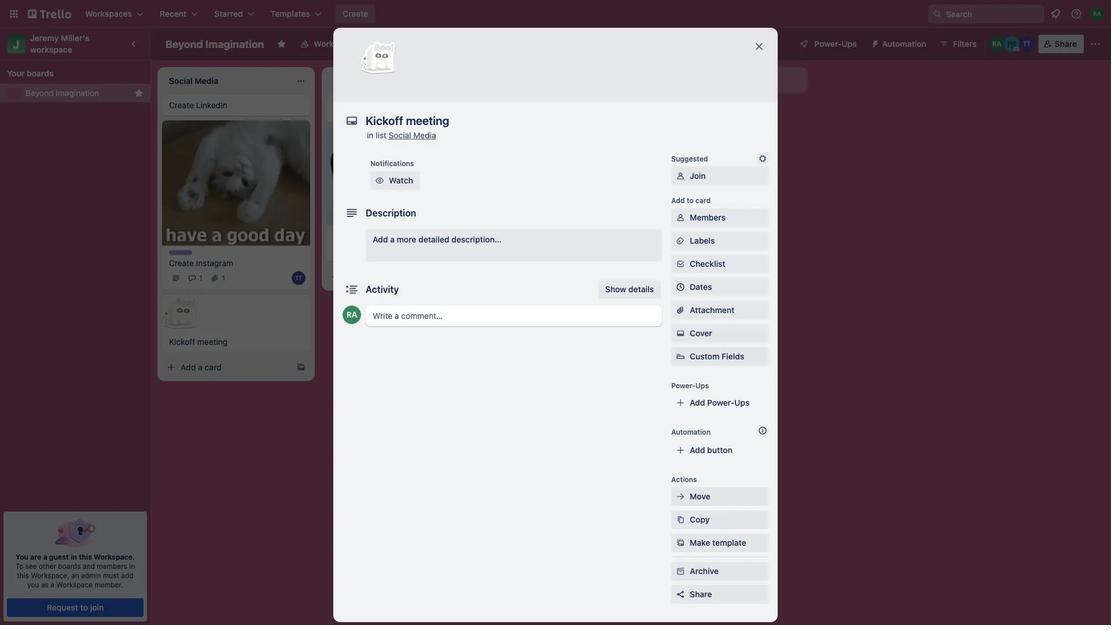 Task type: vqa. For each thing, say whether or not it's contained in the screenshot.
"Social Media" link
yes



Task type: locate. For each thing, give the bounding box(es) containing it.
sm image inside members link
[[675, 212, 686, 223]]

share button down archive link
[[671, 585, 769, 604]]

1 horizontal spatial power-
[[707, 398, 734, 407]]

1 horizontal spatial boards
[[58, 562, 81, 570]]

jeremy miller's workspace
[[30, 33, 92, 54]]

your
[[7, 69, 25, 78]]

2 horizontal spatial power-
[[814, 39, 842, 49]]

sm image right the power-ups button
[[866, 35, 882, 51]]

share left show menu icon
[[1055, 39, 1077, 49]]

1 vertical spatial ups
[[696, 381, 709, 389]]

boards up an at left
[[58, 562, 81, 570]]

detailed
[[418, 235, 449, 244]]

sm image inside archive link
[[675, 565, 686, 577]]

ups inside button
[[842, 39, 857, 49]]

archive link
[[671, 562, 769, 580]]

power-ups
[[814, 39, 857, 49], [671, 381, 709, 389]]

automation button
[[866, 35, 933, 53]]

jeremy miller (jeremymiller198) image right terry turtle (terryturtle) image
[[440, 243, 454, 257]]

1 vertical spatial add a card
[[345, 272, 386, 282]]

automation left filters button
[[882, 39, 926, 49]]

1 vertical spatial ruby anderson (rubyanderson7) image
[[989, 36, 1005, 52]]

sm image inside move link
[[675, 491, 686, 502]]

1
[[389, 246, 393, 254], [412, 246, 415, 254], [199, 274, 202, 282], [222, 274, 225, 282]]

create for create instagram
[[169, 258, 194, 268]]

None text field
[[360, 110, 742, 131]]

create
[[343, 9, 368, 19], [169, 100, 194, 110], [169, 258, 194, 268]]

to inside button
[[80, 603, 88, 612]]

kickoff meeting link
[[169, 336, 303, 347]]

sm image down actions
[[675, 491, 686, 502]]

1 horizontal spatial share
[[1055, 39, 1077, 49]]

sm image inside the checklist link
[[675, 258, 686, 270]]

0 horizontal spatial create from template… image
[[296, 363, 306, 372]]

in right "guest"
[[71, 553, 77, 561]]

to up members
[[687, 196, 694, 204]]

0 horizontal spatial power-
[[671, 381, 696, 389]]

0 horizontal spatial jeremy miller (jeremymiller198) image
[[440, 243, 454, 257]]

31
[[362, 246, 370, 254]]

create instagram
[[169, 258, 233, 268]]

sm image inside watch button
[[374, 175, 385, 186]]

0 vertical spatial jeremy miller (jeremymiller198) image
[[1004, 36, 1020, 52]]

attachment
[[690, 305, 735, 315]]

sm image left copy
[[675, 514, 686, 526]]

jeremy miller (jeremymiller198) image
[[1004, 36, 1020, 52], [440, 243, 454, 257]]

2 vertical spatial in
[[129, 562, 135, 570]]

terry turtle (terryturtle) image
[[424, 243, 438, 257]]

0 vertical spatial beyond imagination
[[166, 38, 264, 50]]

0 horizontal spatial workspace
[[56, 580, 93, 589]]

0 vertical spatial create from template… image
[[625, 105, 634, 115]]

request
[[47, 603, 78, 612]]

sm image inside the make template link
[[675, 537, 686, 549]]

ruby anderson (rubyanderson7) image
[[456, 243, 470, 257]]

make template
[[690, 538, 746, 547]]

more
[[397, 235, 416, 244]]

search image
[[933, 9, 942, 19]]

create left the linkedin
[[169, 100, 194, 110]]

share button
[[1039, 35, 1084, 53], [671, 585, 769, 604]]

to
[[15, 562, 23, 570]]

2 vertical spatial create
[[169, 258, 194, 268]]

sm image for move
[[675, 491, 686, 502]]

jeremy
[[30, 33, 59, 43]]

add a card for middle the add a card 'button'
[[345, 272, 386, 282]]

kickoff
[[169, 337, 195, 346]]

sm image left join
[[675, 170, 686, 182]]

1 vertical spatial jeremy miller (jeremymiller198) image
[[440, 243, 454, 257]]

make
[[690, 538, 710, 547]]

boards inside "you are a guest in this workspace. to see other boards and members in this workspace, an admin must add you as a workspace member."
[[58, 562, 81, 570]]

social media link
[[389, 131, 436, 140]]

1 vertical spatial beyond
[[25, 88, 54, 98]]

beyond inside board name text field
[[166, 38, 203, 50]]

sm image up the join link
[[757, 153, 769, 164]]

imagination inside board name text field
[[205, 38, 264, 50]]

share down the archive
[[690, 589, 712, 599]]

sm image for archive
[[675, 565, 686, 577]]

join link
[[671, 167, 769, 185]]

0 horizontal spatial share
[[690, 589, 712, 599]]

0 vertical spatial create
[[343, 9, 368, 19]]

create from template… image for the add a card 'button' to the right
[[625, 105, 634, 115]]

must
[[103, 571, 119, 579]]

request to join
[[47, 603, 104, 612]]

0 vertical spatial to
[[687, 196, 694, 204]]

sm image
[[757, 153, 769, 164], [374, 175, 385, 186], [675, 212, 686, 223], [675, 491, 686, 502], [675, 565, 686, 577]]

0 horizontal spatial ups
[[696, 381, 709, 389]]

1 horizontal spatial this
[[79, 553, 92, 561]]

sm image inside automation button
[[866, 35, 882, 51]]

j
[[13, 37, 19, 51]]

create from template… image for the bottommost the add a card 'button'
[[296, 363, 306, 372]]

sm image for automation
[[866, 35, 882, 51]]

create linkedin
[[169, 100, 227, 110]]

sm image left watch
[[374, 175, 385, 186]]

1 vertical spatial create from template… image
[[296, 363, 306, 372]]

this up the and
[[79, 553, 92, 561]]

1 vertical spatial power-ups
[[671, 381, 709, 389]]

sm image for checklist
[[675, 258, 686, 270]]

dec 31
[[347, 246, 370, 254]]

your boards with 1 items element
[[7, 67, 138, 80]]

sm image left the archive
[[675, 565, 686, 577]]

custom fields
[[690, 352, 744, 361]]

1 horizontal spatial jeremy miller (jeremymiller198) image
[[1004, 36, 1020, 52]]

0 vertical spatial beyond
[[166, 38, 203, 50]]

1 horizontal spatial create from template… image
[[625, 105, 634, 115]]

1 horizontal spatial automation
[[882, 39, 926, 49]]

0 horizontal spatial terry turtle (terryturtle) image
[[292, 271, 306, 285]]

0 vertical spatial terry turtle (terryturtle) image
[[1019, 36, 1035, 52]]

sm image inside the join link
[[675, 170, 686, 182]]

share for the leftmost share button
[[690, 589, 712, 599]]

1 down instagram
[[222, 274, 225, 282]]

0 vertical spatial automation
[[882, 39, 926, 49]]

compliment the chef link
[[333, 230, 468, 241]]

0 horizontal spatial boards
[[27, 69, 54, 78]]

actions
[[671, 475, 697, 483]]

1 vertical spatial this
[[17, 571, 29, 579]]

imagination left star or unstar board "image"
[[205, 38, 264, 50]]

checklist link
[[671, 255, 769, 273]]

are
[[30, 553, 41, 561]]

share button down 0 notifications icon
[[1039, 35, 1084, 53]]

0 horizontal spatial add a card
[[181, 362, 222, 372]]

boards right your at the top of the page
[[27, 69, 54, 78]]

create from template… image
[[625, 105, 634, 115], [296, 363, 306, 372]]

card
[[533, 105, 550, 115], [696, 196, 711, 204], [369, 272, 386, 282], [205, 362, 222, 372]]

members
[[690, 213, 726, 222]]

0 vertical spatial imagination
[[205, 38, 264, 50]]

workspace visible
[[314, 39, 383, 49]]

sm image left labels
[[675, 235, 686, 247]]

jeremy miller (jeremymiller198) image for ruby anderson (rubyanderson7) icon
[[440, 243, 454, 257]]

sm image inside copy link
[[675, 514, 686, 526]]

2 horizontal spatial add a card
[[509, 105, 550, 115]]

this down to
[[17, 571, 29, 579]]

sm image inside "cover" link
[[675, 328, 686, 339]]

workspace left visible
[[314, 39, 357, 49]]

to for card
[[687, 196, 694, 204]]

1 horizontal spatial terry turtle (terryturtle) image
[[1019, 36, 1035, 52]]

0 vertical spatial power-ups
[[814, 39, 857, 49]]

share
[[1055, 39, 1077, 49], [690, 589, 712, 599]]

0 vertical spatial add a card
[[509, 105, 550, 115]]

1 vertical spatial workspace
[[56, 580, 93, 589]]

1 horizontal spatial beyond imagination
[[166, 38, 264, 50]]

ups left automation button
[[842, 39, 857, 49]]

add button
[[690, 445, 733, 455]]

0 vertical spatial in
[[367, 131, 373, 140]]

guest
[[49, 553, 69, 561]]

imagination
[[205, 38, 264, 50], [56, 88, 99, 98]]

0 vertical spatial ups
[[842, 39, 857, 49]]

power-
[[814, 39, 842, 49], [671, 381, 696, 389], [707, 398, 734, 407]]

0 horizontal spatial to
[[80, 603, 88, 612]]

2 horizontal spatial ups
[[842, 39, 857, 49]]

social
[[389, 131, 411, 140]]

thinking
[[333, 107, 365, 117]]

move link
[[671, 487, 769, 506]]

1 vertical spatial share
[[690, 589, 712, 599]]

1 vertical spatial create
[[169, 100, 194, 110]]

add to card
[[671, 196, 711, 204]]

add a card
[[509, 105, 550, 115], [345, 272, 386, 282], [181, 362, 222, 372]]

add power-ups link
[[671, 394, 769, 412]]

instagram
[[196, 258, 233, 268]]

1 vertical spatial boards
[[58, 562, 81, 570]]

1 down the
[[389, 246, 393, 254]]

2 vertical spatial power-
[[707, 398, 734, 407]]

1 horizontal spatial to
[[687, 196, 694, 204]]

automation up add button
[[671, 428, 711, 436]]

0 vertical spatial add a card button
[[491, 101, 620, 119]]

filters button
[[936, 35, 980, 53]]

automation inside button
[[882, 39, 926, 49]]

1 vertical spatial add a card button
[[326, 268, 456, 286]]

sm image left cover
[[675, 328, 686, 339]]

sm image left make on the right bottom
[[675, 537, 686, 549]]

0 vertical spatial ruby anderson (rubyanderson7) image
[[1090, 7, 1104, 21]]

0 horizontal spatial automation
[[671, 428, 711, 436]]

custom
[[690, 352, 720, 361]]

1 horizontal spatial share button
[[1039, 35, 1084, 53]]

ups
[[842, 39, 857, 49], [696, 381, 709, 389], [734, 398, 750, 407]]

Dec 31 checkbox
[[333, 243, 373, 257]]

0 horizontal spatial this
[[17, 571, 29, 579]]

0 vertical spatial share button
[[1039, 35, 1084, 53]]

beyond imagination
[[166, 38, 264, 50], [25, 88, 99, 98]]

1 horizontal spatial power-ups
[[814, 39, 857, 49]]

show menu image
[[1090, 38, 1101, 50]]

0 horizontal spatial ruby anderson (rubyanderson7) image
[[343, 306, 361, 324]]

create up workspace visible
[[343, 9, 368, 19]]

dates
[[690, 282, 712, 292]]

a
[[527, 105, 531, 115], [390, 235, 395, 244], [362, 272, 367, 282], [198, 362, 202, 372], [43, 553, 47, 561], [51, 580, 54, 589]]

see
[[25, 562, 37, 570]]

archive
[[690, 566, 719, 576]]

member.
[[95, 580, 123, 589]]

in list social media
[[367, 131, 436, 140]]

0 horizontal spatial power-ups
[[671, 381, 709, 389]]

card for middle the add a card 'button'
[[369, 272, 386, 282]]

2 vertical spatial ups
[[734, 398, 750, 407]]

kickoff meeting
[[169, 337, 228, 346]]

0 horizontal spatial imagination
[[56, 88, 99, 98]]

sm image
[[866, 35, 882, 51], [675, 170, 686, 182], [675, 235, 686, 247], [675, 258, 686, 270], [675, 328, 686, 339], [675, 514, 686, 526], [675, 537, 686, 549]]

dec
[[347, 246, 360, 254]]

1 vertical spatial beyond imagination
[[25, 88, 99, 98]]

2 vertical spatial add a card
[[181, 362, 222, 372]]

in
[[367, 131, 373, 140], [71, 553, 77, 561], [129, 562, 135, 570]]

miller's
[[61, 33, 90, 43]]

create down color: purple, title: none image
[[169, 258, 194, 268]]

you
[[16, 553, 28, 561]]

workspace down an at left
[[56, 580, 93, 589]]

imagination down your boards with 1 items element
[[56, 88, 99, 98]]

sm image down add to card
[[675, 212, 686, 223]]

0 horizontal spatial in
[[71, 553, 77, 561]]

compliment the chef
[[333, 230, 413, 240]]

workspace
[[314, 39, 357, 49], [56, 580, 93, 589]]

show details
[[605, 284, 654, 294]]

media
[[413, 131, 436, 140]]

create instagram link
[[169, 257, 303, 269]]

1 vertical spatial share button
[[671, 585, 769, 604]]

your boards
[[7, 69, 54, 78]]

show
[[605, 284, 626, 294]]

power-ups inside button
[[814, 39, 857, 49]]

thinking link
[[333, 106, 468, 118]]

1 horizontal spatial imagination
[[205, 38, 264, 50]]

sm image inside labels link
[[675, 235, 686, 247]]

power- inside button
[[814, 39, 842, 49]]

1 horizontal spatial add a card
[[345, 272, 386, 282]]

ups up add power-ups
[[696, 381, 709, 389]]

sm image for members
[[675, 212, 686, 223]]

create for create
[[343, 9, 368, 19]]

beyond imagination inside board name text field
[[166, 38, 264, 50]]

0 horizontal spatial add a card button
[[162, 358, 292, 376]]

sm image for watch
[[374, 175, 385, 186]]

join
[[690, 171, 706, 181]]

card for the bottommost the add a card 'button'
[[205, 362, 222, 372]]

other
[[39, 562, 56, 570]]

ups down fields on the right bottom of the page
[[734, 398, 750, 407]]

in up add
[[129, 562, 135, 570]]

terry turtle (terryturtle) image
[[1019, 36, 1035, 52], [292, 271, 306, 285]]

1 horizontal spatial workspace
[[314, 39, 357, 49]]

jeremy miller (jeremymiller198) image down 'search' field
[[1004, 36, 1020, 52]]

sm image left checklist
[[675, 258, 686, 270]]

workspace inside button
[[314, 39, 357, 49]]

fields
[[722, 352, 744, 361]]

1 horizontal spatial ruby anderson (rubyanderson7) image
[[989, 36, 1005, 52]]

ruby anderson (rubyanderson7) image
[[1090, 7, 1104, 21], [989, 36, 1005, 52], [343, 306, 361, 324]]

add a card button
[[491, 101, 620, 119], [326, 268, 456, 286], [162, 358, 292, 376]]

0 vertical spatial power-
[[814, 39, 842, 49]]

0 vertical spatial share
[[1055, 39, 1077, 49]]

beyond
[[166, 38, 203, 50], [25, 88, 54, 98]]

1 vertical spatial to
[[80, 603, 88, 612]]

1 horizontal spatial beyond
[[166, 38, 203, 50]]

0 vertical spatial workspace
[[314, 39, 357, 49]]

in left list in the left top of the page
[[367, 131, 373, 140]]

to left join
[[80, 603, 88, 612]]

add
[[509, 105, 525, 115], [671, 196, 685, 204], [373, 235, 388, 244], [345, 272, 360, 282], [181, 362, 196, 372], [690, 398, 705, 407], [690, 445, 705, 455]]

create inside button
[[343, 9, 368, 19]]

0 horizontal spatial beyond
[[25, 88, 54, 98]]



Task type: describe. For each thing, give the bounding box(es) containing it.
primary element
[[0, 0, 1111, 28]]

1 horizontal spatial ups
[[734, 398, 750, 407]]

checklist
[[690, 259, 725, 269]]

sm image for join
[[675, 170, 686, 182]]

workspace inside "you are a guest in this workspace. to see other boards and members in this workspace, an admin must add you as a workspace member."
[[56, 580, 93, 589]]

0 vertical spatial this
[[79, 553, 92, 561]]

2 horizontal spatial add a card button
[[491, 101, 620, 119]]

compliment
[[333, 230, 378, 240]]

add inside add a more detailed description… link
[[373, 235, 388, 244]]

pete ghost image
[[360, 39, 397, 76]]

attachment button
[[671, 301, 769, 319]]

2 horizontal spatial in
[[367, 131, 373, 140]]

sm image for labels
[[675, 235, 686, 247]]

admin
[[81, 571, 101, 579]]

custom fields button
[[671, 351, 769, 362]]

copy link
[[671, 510, 769, 529]]

watch
[[389, 176, 413, 185]]

join
[[90, 603, 104, 612]]

star or unstar board image
[[277, 39, 286, 49]]

color: bold red, title: "thoughts" element
[[333, 100, 365, 108]]

color: purple, title: none image
[[169, 250, 192, 255]]

back to home image
[[28, 5, 71, 23]]

add a card for the add a card 'button' to the right
[[509, 105, 550, 115]]

workspace,
[[31, 571, 69, 579]]

sm image for copy
[[675, 514, 686, 526]]

watch button
[[370, 171, 420, 190]]

power- inside the add power-ups link
[[707, 398, 734, 407]]

meeting
[[197, 337, 228, 346]]

button
[[707, 445, 733, 455]]

1 horizontal spatial in
[[129, 562, 135, 570]]

activity
[[366, 284, 399, 295]]

add
[[121, 571, 133, 579]]

description…
[[451, 235, 502, 244]]

to for join
[[80, 603, 88, 612]]

1 vertical spatial imagination
[[56, 88, 99, 98]]

create for create linkedin
[[169, 100, 194, 110]]

power-ups button
[[791, 35, 864, 53]]

workspace.
[[94, 553, 135, 561]]

linkedin
[[196, 100, 227, 110]]

1 horizontal spatial add a card button
[[326, 268, 456, 286]]

add inside add button button
[[690, 445, 705, 455]]

card for the add a card 'button' to the right
[[533, 105, 550, 115]]

you
[[27, 580, 39, 589]]

sm image for make template
[[675, 537, 686, 549]]

labels
[[690, 236, 715, 245]]

visible
[[359, 39, 383, 49]]

create button
[[336, 5, 375, 23]]

starred icon image
[[134, 89, 144, 98]]

Search field
[[942, 5, 1043, 23]]

list
[[376, 131, 387, 140]]

add button button
[[671, 441, 769, 460]]

make template link
[[671, 534, 769, 552]]

sm image for cover
[[675, 328, 686, 339]]

0 vertical spatial boards
[[27, 69, 54, 78]]

members link
[[671, 208, 769, 227]]

open information menu image
[[1071, 8, 1082, 20]]

2 horizontal spatial ruby anderson (rubyanderson7) image
[[1090, 7, 1104, 21]]

add power-ups
[[690, 398, 750, 407]]

beyond imagination link
[[25, 87, 130, 99]]

1 down more
[[412, 246, 415, 254]]

an
[[71, 571, 79, 579]]

move
[[690, 492, 710, 501]]

0 notifications image
[[1049, 7, 1063, 21]]

share for the rightmost share button
[[1055, 39, 1077, 49]]

add a more detailed description…
[[373, 235, 502, 244]]

1 vertical spatial automation
[[671, 428, 711, 436]]

show details link
[[598, 280, 661, 299]]

and
[[83, 562, 95, 570]]

request to join button
[[7, 598, 143, 617]]

0 horizontal spatial share button
[[671, 585, 769, 604]]

create linkedin link
[[169, 100, 303, 111]]

add a more detailed description… link
[[366, 229, 662, 262]]

the
[[381, 230, 393, 240]]

thoughts
[[333, 100, 365, 108]]

template
[[712, 538, 746, 547]]

notifications
[[370, 159, 414, 167]]

cover
[[690, 328, 712, 338]]

workspace visible button
[[293, 35, 390, 53]]

details
[[628, 284, 654, 294]]

1 vertical spatial power-
[[671, 381, 696, 389]]

1 down create instagram
[[199, 274, 202, 282]]

0 horizontal spatial beyond imagination
[[25, 88, 99, 98]]

jeremy miller (jeremymiller198) image for top terry turtle (terryturtle) icon
[[1004, 36, 1020, 52]]

cover link
[[671, 324, 769, 343]]

as
[[41, 580, 49, 589]]

filters
[[953, 39, 977, 49]]

Board name text field
[[160, 35, 270, 53]]

add a card for the bottommost the add a card 'button'
[[181, 362, 222, 372]]

workspace
[[30, 45, 72, 54]]

1 vertical spatial terry turtle (terryturtle) image
[[292, 271, 306, 285]]

1 vertical spatial in
[[71, 553, 77, 561]]

copy
[[690, 515, 710, 524]]

sm image for suggested
[[757, 153, 769, 164]]

labels link
[[671, 231, 769, 250]]

chef
[[395, 230, 413, 240]]

Write a comment text field
[[366, 306, 662, 326]]

2 vertical spatial ruby anderson (rubyanderson7) image
[[343, 306, 361, 324]]

dates button
[[671, 278, 769, 296]]

2 vertical spatial add a card button
[[162, 358, 292, 376]]

thoughts thinking
[[333, 100, 365, 117]]

you are a guest in this workspace. to see other boards and members in this workspace, an admin must add you as a workspace member.
[[15, 553, 135, 589]]



